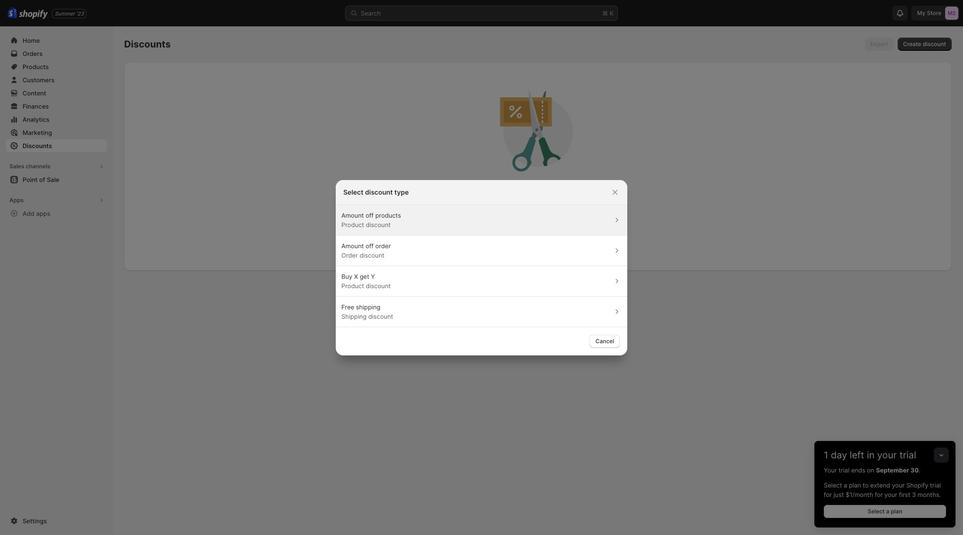 Task type: describe. For each thing, give the bounding box(es) containing it.
day
[[831, 450, 847, 461]]

at inside create discount codes and automatic discounts that apply at checkout. you can also use discounts with
[[614, 198, 619, 205]]

sales channels
[[9, 163, 50, 170]]

extend
[[871, 482, 890, 489]]

settings
[[23, 517, 47, 525]]

discount inside amount off order order discount
[[360, 251, 385, 259]]

discounts link
[[6, 139, 107, 152]]

select a plan to extend your shopify trial for just $1/month for your first 3 months.
[[824, 482, 941, 499]]

0 vertical spatial .
[[619, 205, 620, 212]]

first
[[899, 491, 911, 499]]

search
[[361, 9, 381, 17]]

type
[[395, 188, 409, 196]]

create for create discount codes and automatic discounts that apply at checkout. you can also use discounts with
[[457, 198, 475, 205]]

off for order
[[366, 242, 374, 250]]

september
[[876, 467, 909, 474]]

compare at prices link
[[570, 205, 619, 212]]

can
[[495, 205, 505, 212]]

plan for select a plan
[[891, 508, 903, 515]]

prices
[[602, 205, 619, 212]]

order
[[375, 242, 391, 250]]

order
[[341, 251, 358, 259]]

create discount
[[903, 40, 946, 48]]

1 for from the left
[[824, 491, 832, 499]]

to
[[863, 482, 869, 489]]

1
[[824, 450, 828, 461]]

select for select a plan to extend your shopify trial for just $1/month for your first 3 months.
[[824, 482, 842, 489]]

'23
[[76, 10, 84, 17]]

select for select a plan
[[868, 508, 885, 515]]

automatic
[[530, 198, 557, 205]]

0 horizontal spatial discounts
[[23, 142, 52, 150]]

3
[[912, 491, 916, 499]]

free
[[341, 303, 354, 311]]

buy
[[341, 273, 352, 280]]

create discount codes and automatic discounts that apply at checkout. you can also use discounts with
[[456, 198, 619, 212]]

in
[[867, 450, 875, 461]]

amount for product
[[341, 211, 364, 219]]

sales channels button
[[6, 160, 107, 173]]

discount inside button
[[923, 40, 946, 48]]

your trial ends on september 30 .
[[824, 467, 921, 474]]

channels
[[26, 163, 50, 170]]

shipping
[[356, 303, 381, 311]]

just
[[834, 491, 844, 499]]

discount inside create discount codes and automatic discounts that apply at checkout. you can also use discounts with
[[476, 198, 499, 205]]

apps
[[9, 197, 24, 204]]

summer '23
[[55, 10, 84, 17]]

sales
[[9, 163, 24, 170]]

add
[[23, 210, 34, 217]]

home
[[23, 37, 40, 44]]

create discount button
[[898, 38, 952, 51]]

off for products
[[366, 211, 374, 219]]

apps button
[[6, 194, 107, 207]]

products
[[375, 211, 401, 219]]

product inside 'buy x get y product discount'
[[341, 282, 364, 289]]

get
[[360, 273, 369, 280]]

on
[[867, 467, 874, 474]]

select discount type
[[343, 188, 409, 196]]



Task type: vqa. For each thing, say whether or not it's contained in the screenshot.
ONLINE STORE button
no



Task type: locate. For each thing, give the bounding box(es) containing it.
0 horizontal spatial create
[[457, 198, 475, 205]]

. inside 1 day left in your trial element
[[919, 467, 921, 474]]

months.
[[918, 491, 941, 499]]

0 horizontal spatial trial
[[839, 467, 850, 474]]

amount inside amount off products product discount
[[341, 211, 364, 219]]

plan for select a plan to extend your shopify trial for just $1/month for your first 3 months.
[[849, 482, 861, 489]]

create
[[903, 40, 921, 48], [457, 198, 475, 205]]

at
[[614, 198, 619, 205], [595, 205, 601, 212]]

0 horizontal spatial a
[[844, 482, 847, 489]]

select inside select a plan to extend your shopify trial for just $1/month for your first 3 months.
[[824, 482, 842, 489]]

trial right your
[[839, 467, 850, 474]]

cancel button
[[590, 335, 620, 348]]

select discount type dialog
[[0, 180, 963, 355]]

1 vertical spatial product
[[341, 282, 364, 289]]

checkout.
[[456, 205, 482, 212]]

home link
[[6, 34, 107, 47]]

also
[[507, 205, 517, 212]]

k
[[610, 9, 614, 17]]

off
[[366, 211, 374, 219], [366, 242, 374, 250]]

codes
[[501, 198, 517, 205]]

amount down "select discount type"
[[341, 211, 364, 219]]

1 day left in your trial button
[[815, 441, 956, 461]]

plan inside select a plan to extend your shopify trial for just $1/month for your first 3 months.
[[849, 482, 861, 489]]

discount inside 'buy x get y product discount'
[[366, 282, 391, 289]]

that
[[586, 198, 596, 205]]

amount off products product discount
[[341, 211, 401, 228]]

add apps button
[[6, 207, 107, 220]]

trial
[[900, 450, 916, 461], [839, 467, 850, 474], [930, 482, 941, 489]]

and
[[519, 198, 529, 205]]

0 vertical spatial discounts
[[558, 198, 584, 205]]

discount inside free shipping shipping discount
[[368, 313, 393, 320]]

1 vertical spatial .
[[919, 467, 921, 474]]

0 vertical spatial create
[[903, 40, 921, 48]]

discount
[[923, 40, 946, 48], [365, 188, 393, 196], [476, 198, 499, 205], [366, 221, 391, 228], [360, 251, 385, 259], [366, 282, 391, 289], [368, 313, 393, 320]]

a inside select a plan to extend your shopify trial for just $1/month for your first 3 months.
[[844, 482, 847, 489]]

discounts
[[124, 39, 171, 50], [23, 142, 52, 150]]

ends
[[851, 467, 866, 474]]

left
[[850, 450, 864, 461]]

0 horizontal spatial .
[[619, 205, 620, 212]]

amount off order order discount
[[341, 242, 391, 259]]

2 off from the top
[[366, 242, 374, 250]]

free shipping shipping discount
[[341, 303, 393, 320]]

0 vertical spatial trial
[[900, 450, 916, 461]]

1 horizontal spatial select
[[824, 482, 842, 489]]

amount
[[341, 211, 364, 219], [341, 242, 364, 250]]

1 off from the top
[[366, 211, 374, 219]]

trial up months.
[[930, 482, 941, 489]]

you
[[484, 205, 494, 212]]

1 vertical spatial discounts
[[23, 142, 52, 150]]

1 day left in your trial
[[824, 450, 916, 461]]

⌘
[[603, 9, 608, 17]]

2 amount from the top
[[341, 242, 364, 250]]

your
[[877, 450, 897, 461], [892, 482, 905, 489], [885, 491, 897, 499]]

0 vertical spatial at
[[614, 198, 619, 205]]

select for select discount type
[[343, 188, 363, 196]]

apps
[[36, 210, 50, 217]]

1 vertical spatial select
[[824, 482, 842, 489]]

create for create discount
[[903, 40, 921, 48]]

your up september on the bottom right of page
[[877, 450, 897, 461]]

1 horizontal spatial a
[[886, 508, 890, 515]]

off inside amount off products product discount
[[366, 211, 374, 219]]

1 product from the top
[[341, 221, 364, 228]]

0 vertical spatial off
[[366, 211, 374, 219]]

summer '23 link
[[52, 9, 87, 18]]

cancel
[[596, 337, 614, 345]]

a up 'just'
[[844, 482, 847, 489]]

plan
[[849, 482, 861, 489], [891, 508, 903, 515]]

0 vertical spatial plan
[[849, 482, 861, 489]]

off inside amount off order order discount
[[366, 242, 374, 250]]

for left 'just'
[[824, 491, 832, 499]]

with
[[558, 205, 569, 212]]

0 vertical spatial product
[[341, 221, 364, 228]]

a
[[844, 482, 847, 489], [886, 508, 890, 515]]

2 for from the left
[[875, 491, 883, 499]]

2 product from the top
[[341, 282, 364, 289]]

2 vertical spatial select
[[868, 508, 885, 515]]

0 horizontal spatial plan
[[849, 482, 861, 489]]

your inside dropdown button
[[877, 450, 897, 461]]

1 day left in your trial element
[[815, 466, 956, 528]]

your left first
[[885, 491, 897, 499]]

shipping
[[341, 313, 367, 320]]

select a plan
[[868, 508, 903, 515]]

0 vertical spatial your
[[877, 450, 897, 461]]

product up amount off order order discount
[[341, 221, 364, 228]]

1 vertical spatial a
[[886, 508, 890, 515]]

1 horizontal spatial discounts
[[124, 39, 171, 50]]

0 vertical spatial amount
[[341, 211, 364, 219]]

apply
[[598, 198, 613, 205]]

amount up order
[[341, 242, 364, 250]]

1 vertical spatial off
[[366, 242, 374, 250]]

a for select a plan
[[886, 508, 890, 515]]

product
[[341, 221, 364, 228], [341, 282, 364, 289]]

select a plan link
[[824, 505, 946, 518]]

1 horizontal spatial at
[[614, 198, 619, 205]]

0 vertical spatial a
[[844, 482, 847, 489]]

create inside create discount codes and automatic discounts that apply at checkout. you can also use discounts with
[[457, 198, 475, 205]]

30
[[911, 467, 919, 474]]

1 vertical spatial discounts
[[530, 205, 556, 212]]

0 horizontal spatial at
[[595, 205, 601, 212]]

x
[[354, 273, 358, 280]]

$1/month
[[846, 491, 873, 499]]

a down select a plan to extend your shopify trial for just $1/month for your first 3 months.
[[886, 508, 890, 515]]

product down the x
[[341, 282, 364, 289]]

2 vertical spatial trial
[[930, 482, 941, 489]]

settings link
[[6, 515, 107, 528]]

shopify
[[907, 482, 929, 489]]

0 vertical spatial select
[[343, 188, 363, 196]]

1 vertical spatial your
[[892, 482, 905, 489]]

2 horizontal spatial select
[[868, 508, 885, 515]]

compare
[[570, 205, 594, 212]]

⌘ k
[[603, 9, 614, 17]]

trial up 30
[[900, 450, 916, 461]]

0 horizontal spatial select
[[343, 188, 363, 196]]

1 vertical spatial trial
[[839, 467, 850, 474]]

1 horizontal spatial plan
[[891, 508, 903, 515]]

buy x get y product discount
[[341, 273, 391, 289]]

at down that
[[595, 205, 601, 212]]

discount inside amount off products product discount
[[366, 221, 391, 228]]

1 horizontal spatial for
[[875, 491, 883, 499]]

1 amount from the top
[[341, 211, 364, 219]]

trial inside select a plan to extend your shopify trial for just $1/month for your first 3 months.
[[930, 482, 941, 489]]

1 vertical spatial amount
[[341, 242, 364, 250]]

select up 'just'
[[824, 482, 842, 489]]

plan up $1/month
[[849, 482, 861, 489]]

1 vertical spatial at
[[595, 205, 601, 212]]

for
[[824, 491, 832, 499], [875, 491, 883, 499]]

0 horizontal spatial for
[[824, 491, 832, 499]]

at up prices
[[614, 198, 619, 205]]

add apps
[[23, 210, 50, 217]]

trial inside dropdown button
[[900, 450, 916, 461]]

compare at prices .
[[570, 205, 620, 212]]

1 horizontal spatial discounts
[[558, 198, 584, 205]]

off left the products
[[366, 211, 374, 219]]

1 vertical spatial create
[[457, 198, 475, 205]]

shopify image
[[19, 10, 48, 19]]

1 horizontal spatial trial
[[900, 450, 916, 461]]

select up amount off products product discount
[[343, 188, 363, 196]]

amount inside amount off order order discount
[[341, 242, 364, 250]]

.
[[619, 205, 620, 212], [919, 467, 921, 474]]

select down select a plan to extend your shopify trial for just $1/month for your first 3 months.
[[868, 508, 885, 515]]

your
[[824, 467, 837, 474]]

a for select a plan to extend your shopify trial for just $1/month for your first 3 months.
[[844, 482, 847, 489]]

discounts up with at the right top of the page
[[558, 198, 584, 205]]

discounts
[[558, 198, 584, 205], [530, 205, 556, 212]]

0 horizontal spatial discounts
[[530, 205, 556, 212]]

select inside dialog
[[343, 188, 363, 196]]

2 vertical spatial your
[[885, 491, 897, 499]]

y
[[371, 273, 375, 280]]

create inside create discount button
[[903, 40, 921, 48]]

1 horizontal spatial .
[[919, 467, 921, 474]]

summer
[[55, 10, 75, 17]]

discounts down automatic
[[530, 205, 556, 212]]

off left order
[[366, 242, 374, 250]]

1 vertical spatial plan
[[891, 508, 903, 515]]

1 horizontal spatial create
[[903, 40, 921, 48]]

product inside amount off products product discount
[[341, 221, 364, 228]]

2 horizontal spatial trial
[[930, 482, 941, 489]]

use
[[519, 205, 529, 212]]

0 vertical spatial discounts
[[124, 39, 171, 50]]

your up first
[[892, 482, 905, 489]]

for down extend
[[875, 491, 883, 499]]

select
[[343, 188, 363, 196], [824, 482, 842, 489], [868, 508, 885, 515]]

plan down first
[[891, 508, 903, 515]]

amount for order
[[341, 242, 364, 250]]



